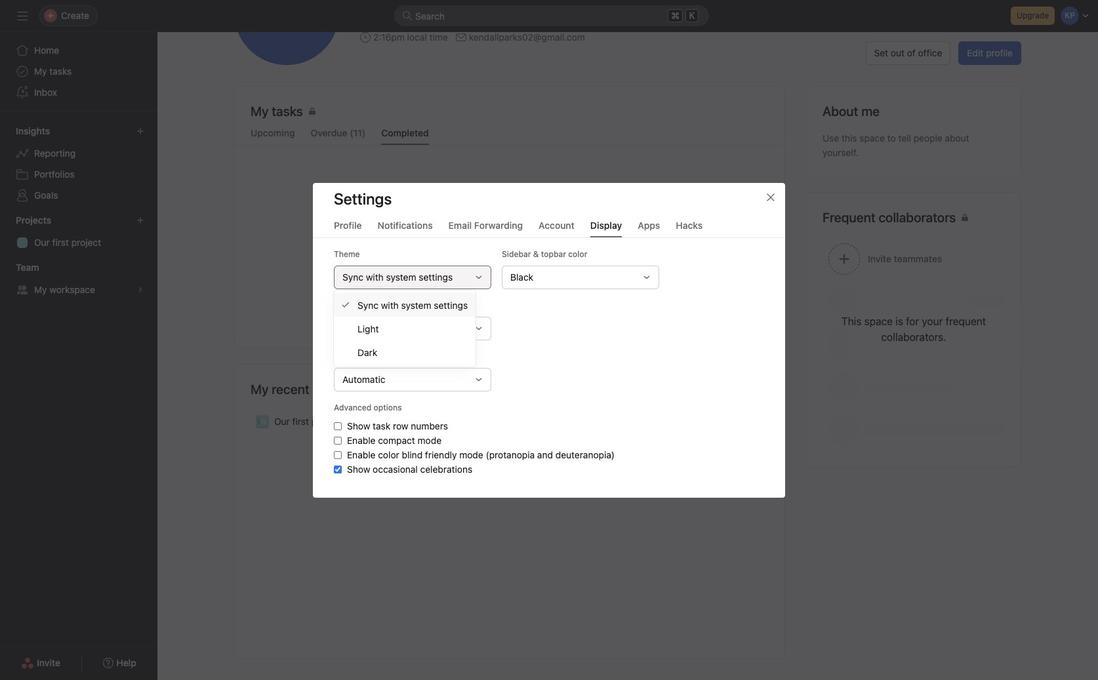 Task type: vqa. For each thing, say whether or not it's contained in the screenshot.
1st Mark complete option
no



Task type: describe. For each thing, give the bounding box(es) containing it.
later.
[[542, 285, 563, 296]]

settings
[[334, 189, 392, 208]]

deuteranopia)
[[556, 449, 615, 460]]

time
[[429, 31, 448, 43]]

upcoming button
[[251, 127, 295, 145]]

you
[[591, 270, 607, 281]]

close image
[[766, 192, 776, 202]]

day
[[353, 351, 367, 361]]

out
[[891, 47, 905, 58]]

office
[[918, 47, 942, 58]]

sync inside dropdown button
[[342, 271, 363, 282]]

goals link
[[8, 185, 150, 206]]

numbers
[[411, 420, 448, 431]]

2:16pm local time
[[373, 31, 448, 43]]

projects element
[[0, 209, 157, 256]]

completed
[[435, 270, 480, 281]]

our first project link inside projects element
[[8, 232, 150, 253]]

compact
[[378, 435, 415, 446]]

overdue (11) button
[[311, 127, 366, 145]]

profile button
[[334, 219, 362, 237]]

use
[[823, 133, 839, 144]]

invite button
[[13, 652, 69, 675]]

apps
[[638, 219, 660, 231]]

automatic
[[342, 374, 385, 385]]

my for my recent projects
[[251, 382, 269, 397]]

invite
[[37, 657, 60, 669]]

hacks
[[676, 219, 703, 231]]

dark link
[[334, 341, 476, 364]]

enable for enable color blind friendly mode (protanopia and deuteranopia)
[[347, 449, 376, 460]]

yourself.
[[823, 147, 859, 158]]

email forwarding
[[449, 219, 523, 231]]

completed
[[381, 127, 429, 138]]

insights element
[[0, 119, 157, 209]]

Enable color blind friendly mode (protanopia and deuteranopia) checkbox
[[334, 451, 342, 459]]

email forwarding button
[[449, 219, 523, 237]]

upgrade
[[1017, 10, 1049, 20]]

1 vertical spatial sync
[[358, 300, 379, 311]]

1 vertical spatial with
[[381, 300, 399, 311]]

set out of office
[[874, 47, 942, 58]]

this
[[842, 133, 857, 144]]

our inside projects element
[[34, 237, 50, 248]]

so
[[579, 270, 589, 281]]

inbox link
[[8, 82, 150, 103]]

(11)
[[350, 127, 366, 138]]

1 vertical spatial sync with system settings
[[358, 300, 468, 311]]

of for the
[[369, 351, 377, 361]]

edit
[[967, 47, 984, 58]]

here,
[[555, 270, 576, 281]]

edit profile
[[967, 47, 1013, 58]]

show occasional celebrations
[[347, 464, 473, 475]]

profile
[[334, 219, 362, 231]]

list image
[[259, 418, 266, 426]]

first day of the week
[[334, 351, 413, 361]]

reporting link
[[8, 143, 150, 164]]

portfolios
[[34, 169, 75, 180]]

can
[[457, 285, 472, 296]]

dark
[[358, 347, 377, 358]]

my for my workspace
[[34, 284, 47, 295]]

celebrations
[[420, 464, 473, 475]]

⌘
[[671, 10, 680, 21]]

1 vertical spatial color
[[378, 449, 399, 460]]

set
[[874, 47, 888, 58]]

upcoming
[[251, 127, 295, 138]]

first
[[334, 351, 351, 361]]

my for my tasks
[[34, 66, 47, 77]]

overdue
[[311, 127, 348, 138]]

(protanopia
[[486, 449, 535, 460]]

global element
[[0, 32, 157, 111]]

sidebar & topbar color
[[502, 249, 588, 259]]

options
[[374, 403, 402, 412]]

your completed tasks will appear here, so you can reference them later.
[[413, 270, 607, 296]]

system inside dropdown button
[[386, 271, 416, 282]]

inbox
[[34, 87, 57, 98]]

reference
[[475, 285, 515, 296]]

1 horizontal spatial our first project
[[274, 416, 341, 427]]

project inside projects element
[[71, 237, 101, 248]]

insights
[[16, 125, 50, 136]]

them
[[518, 285, 539, 296]]

display
[[590, 219, 622, 231]]

completed button
[[381, 127, 429, 145]]

use this space to tell people about yourself.
[[823, 133, 970, 158]]

our first project inside projects element
[[34, 237, 101, 248]]

recent projects
[[272, 382, 360, 397]]

to
[[888, 133, 896, 144]]

local
[[407, 31, 427, 43]]

1 vertical spatial first
[[292, 416, 309, 427]]

theme
[[334, 249, 360, 259]]

my tasks link
[[8, 61, 150, 82]]

prominent image
[[402, 10, 413, 21]]

your
[[413, 270, 432, 281]]

1 vertical spatial settings
[[434, 300, 468, 311]]

task
[[373, 420, 391, 431]]

hide sidebar image
[[17, 10, 28, 21]]

overdue (11)
[[311, 127, 366, 138]]

2:16pm
[[373, 31, 405, 43]]



Task type: locate. For each thing, give the bounding box(es) containing it.
forwarding
[[474, 219, 523, 231]]

tasks down home
[[49, 66, 72, 77]]

1 vertical spatial our first project
[[274, 416, 341, 427]]

settings up sync with system settings link
[[419, 271, 453, 282]]

automatic button
[[334, 368, 491, 391]]

goals
[[34, 190, 58, 201]]

show down the advanced
[[347, 420, 370, 431]]

1 vertical spatial my
[[34, 284, 47, 295]]

0 horizontal spatial our first project link
[[8, 232, 150, 253]]

my inside teams element
[[34, 284, 47, 295]]

0 horizontal spatial our first project
[[34, 237, 101, 248]]

0 horizontal spatial first
[[52, 237, 69, 248]]

project
[[71, 237, 101, 248], [311, 416, 341, 427]]

1 vertical spatial of
[[369, 351, 377, 361]]

of inside button
[[907, 47, 916, 58]]

0 vertical spatial first
[[52, 237, 69, 248]]

home link
[[8, 40, 150, 61]]

mode up the celebrations
[[459, 449, 483, 460]]

color
[[568, 249, 588, 259], [378, 449, 399, 460]]

the
[[379, 351, 391, 361]]

space
[[860, 133, 885, 144]]

0 vertical spatial our first project
[[34, 237, 101, 248]]

home
[[34, 45, 59, 56]]

light
[[358, 323, 379, 334]]

sync with system settings button
[[334, 265, 491, 289]]

2 enable from the top
[[347, 449, 376, 460]]

enable color blind friendly mode (protanopia and deuteranopia)
[[347, 449, 615, 460]]

about me
[[823, 104, 880, 119]]

system up light link
[[401, 300, 431, 311]]

with up 'language' in the top left of the page
[[366, 271, 384, 282]]

sync with system settings up sync with system settings link
[[342, 271, 453, 282]]

1 show from the top
[[347, 420, 370, 431]]

our first project link up teams element
[[8, 232, 150, 253]]

project up enable compact mode option at the bottom left
[[311, 416, 341, 427]]

system up sync with system settings link
[[386, 271, 416, 282]]

color down enable compact mode on the bottom left
[[378, 449, 399, 460]]

1 horizontal spatial first
[[292, 416, 309, 427]]

mode
[[418, 435, 442, 446], [459, 449, 483, 460]]

our first project link up (protanopia
[[235, 409, 785, 434]]

0 vertical spatial sync
[[342, 271, 363, 282]]

topbar
[[541, 249, 566, 259]]

sync up light
[[358, 300, 379, 311]]

set out of office button
[[866, 41, 951, 65]]

friendly
[[425, 449, 457, 460]]

advanced
[[334, 403, 372, 412]]

1 vertical spatial system
[[401, 300, 431, 311]]

0 vertical spatial system
[[386, 271, 416, 282]]

1 horizontal spatial our first project link
[[235, 409, 785, 434]]

hacks button
[[676, 219, 703, 237]]

1 horizontal spatial tasks
[[482, 270, 504, 281]]

1 vertical spatial mode
[[459, 449, 483, 460]]

Show task row numbers checkbox
[[334, 422, 342, 430]]

reporting
[[34, 148, 76, 159]]

our first project down my recent projects
[[274, 416, 341, 427]]

tasks inside your completed tasks will appear here, so you can reference them later.
[[482, 270, 504, 281]]

of for office
[[907, 47, 916, 58]]

and
[[537, 449, 553, 460]]

my workspace
[[34, 284, 95, 295]]

show right show occasional celebrations "option"
[[347, 464, 370, 475]]

of left the
[[369, 351, 377, 361]]

our right list icon
[[274, 416, 290, 427]]

tasks inside global element
[[49, 66, 72, 77]]

0 vertical spatial mode
[[418, 435, 442, 446]]

color up the so
[[568, 249, 588, 259]]

mode down numbers
[[418, 435, 442, 446]]

0 vertical spatial color
[[568, 249, 588, 259]]

0 vertical spatial our
[[34, 237, 50, 248]]

frequent collaborators
[[823, 210, 956, 225]]

blind
[[402, 449, 423, 460]]

0 vertical spatial of
[[907, 47, 916, 58]]

our first project link
[[8, 232, 150, 253], [235, 409, 785, 434]]

1 horizontal spatial color
[[568, 249, 588, 259]]

1 vertical spatial enable
[[347, 449, 376, 460]]

my recent projects
[[251, 382, 360, 397]]

enable right enable color blind friendly mode (protanopia and deuteranopia) checkbox
[[347, 449, 376, 460]]

my tasks link
[[251, 102, 769, 123]]

Enable compact mode checkbox
[[334, 437, 342, 445]]

0 horizontal spatial our
[[34, 237, 50, 248]]

1 vertical spatial our first project link
[[235, 409, 785, 434]]

account button
[[539, 219, 575, 237]]

email
[[449, 219, 472, 231]]

enable for enable compact mode
[[347, 435, 376, 446]]

apps button
[[638, 219, 660, 237]]

sync with system settings link
[[334, 293, 476, 317]]

of
[[907, 47, 916, 58], [369, 351, 377, 361]]

my up list icon
[[251, 382, 269, 397]]

kendallparks02@gmail.com
[[469, 31, 585, 43]]

project up teams element
[[71, 237, 101, 248]]

show task row numbers
[[347, 420, 448, 431]]

our down goals
[[34, 237, 50, 248]]

1 vertical spatial tasks
[[482, 270, 504, 281]]

sync with system settings inside dropdown button
[[342, 271, 453, 282]]

show for show occasional celebrations
[[347, 464, 370, 475]]

my inside global element
[[34, 66, 47, 77]]

with up light link
[[381, 300, 399, 311]]

1 enable from the top
[[347, 435, 376, 446]]

first inside projects element
[[52, 237, 69, 248]]

first down my recent projects
[[292, 416, 309, 427]]

1 vertical spatial show
[[347, 464, 370, 475]]

edit profile button
[[959, 41, 1022, 65]]

enable compact mode
[[347, 435, 442, 446]]

row
[[393, 420, 409, 431]]

0 vertical spatial our first project link
[[8, 232, 150, 253]]

0 horizontal spatial project
[[71, 237, 101, 248]]

sync with system settings up light link
[[358, 300, 468, 311]]

0 vertical spatial project
[[71, 237, 101, 248]]

tasks up reference
[[482, 270, 504, 281]]

first up teams element
[[52, 237, 69, 248]]

0 horizontal spatial mode
[[418, 435, 442, 446]]

1 horizontal spatial our
[[274, 416, 290, 427]]

2 show from the top
[[347, 464, 370, 475]]

0 vertical spatial tasks
[[49, 66, 72, 77]]

settings inside dropdown button
[[419, 271, 453, 282]]

enable right enable compact mode option at the bottom left
[[347, 435, 376, 446]]

sidebar
[[502, 249, 531, 259]]

language
[[334, 300, 371, 310]]

my up inbox
[[34, 66, 47, 77]]

1 horizontal spatial mode
[[459, 449, 483, 460]]

black
[[510, 271, 534, 282]]

0 horizontal spatial of
[[369, 351, 377, 361]]

notifications
[[378, 219, 433, 231]]

0 vertical spatial my
[[34, 66, 47, 77]]

0 vertical spatial enable
[[347, 435, 376, 446]]

tell
[[899, 133, 911, 144]]

my tasks
[[251, 104, 303, 119]]

teams element
[[0, 256, 157, 303]]

black button
[[502, 265, 659, 289]]

account
[[539, 219, 575, 231]]

sync
[[342, 271, 363, 282], [358, 300, 379, 311]]

0 vertical spatial show
[[347, 420, 370, 431]]

0 vertical spatial settings
[[419, 271, 453, 282]]

0 horizontal spatial color
[[378, 449, 399, 460]]

1 horizontal spatial project
[[311, 416, 341, 427]]

appear
[[523, 270, 552, 281]]

with
[[366, 271, 384, 282], [381, 300, 399, 311]]

show
[[347, 420, 370, 431], [347, 464, 370, 475]]

Show occasional celebrations checkbox
[[334, 466, 342, 473]]

people
[[914, 133, 943, 144]]

0 horizontal spatial tasks
[[49, 66, 72, 77]]

0 vertical spatial sync with system settings
[[342, 271, 453, 282]]

our first project up teams element
[[34, 237, 101, 248]]

1 vertical spatial project
[[311, 416, 341, 427]]

my left workspace
[[34, 284, 47, 295]]

show for show task row numbers
[[347, 420, 370, 431]]

1 horizontal spatial of
[[907, 47, 916, 58]]

enable
[[347, 435, 376, 446], [347, 449, 376, 460]]

1 vertical spatial our
[[274, 416, 290, 427]]

upgrade button
[[1011, 7, 1055, 25]]

profile
[[986, 47, 1013, 58]]

sync down "theme"
[[342, 271, 363, 282]]

2 vertical spatial my
[[251, 382, 269, 397]]

with inside dropdown button
[[366, 271, 384, 282]]

k
[[689, 10, 695, 21]]

notifications button
[[378, 219, 433, 237]]

of right out
[[907, 47, 916, 58]]

0 vertical spatial with
[[366, 271, 384, 282]]

about
[[945, 133, 970, 144]]

my tasks
[[34, 66, 72, 77]]

settings down can
[[434, 300, 468, 311]]

kendallparks02@gmail.com link
[[469, 30, 585, 45]]

week
[[393, 351, 413, 361]]



